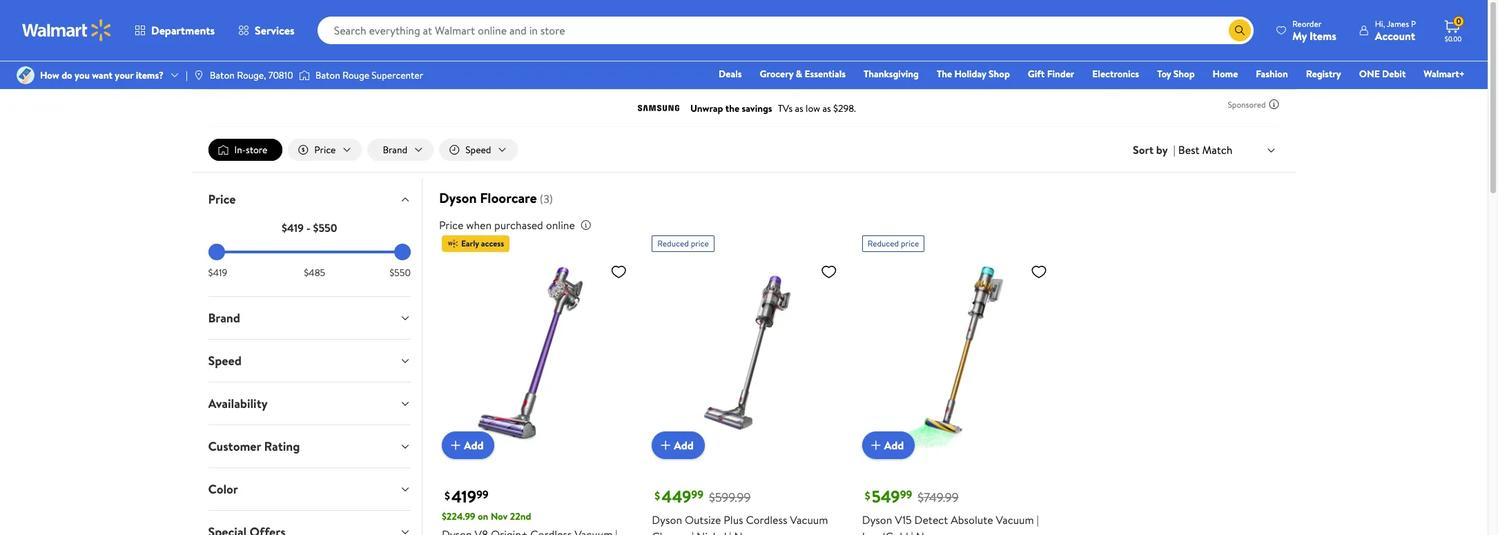 Task type: vqa. For each thing, say whether or not it's contained in the screenshot.
1st price from left
yes



Task type: describe. For each thing, give the bounding box(es) containing it.
new inside $ 549 99 $749.99 dyson v15 detect absolute vacuum | iron/gold | new
[[916, 529, 938, 535]]

speed inside tab
[[208, 352, 242, 369]]

Search search field
[[317, 17, 1254, 44]]

toy shop
[[1157, 67, 1195, 81]]

grocery & essentials
[[760, 67, 846, 81]]

-
[[306, 220, 310, 235]]

$ 449 99 $599.99 dyson outsize plus cordless vacuum cleaner | nickel | new
[[652, 485, 828, 535]]

add for 549
[[884, 438, 904, 453]]

account
[[1375, 28, 1415, 43]]

items
[[1310, 28, 1336, 43]]

dyson outsize plus cordless vacuum cleaner | nickel | new image
[[652, 258, 843, 448]]

$419 - $550
[[282, 220, 337, 235]]

99 for 549
[[900, 487, 912, 503]]

sort by |
[[1133, 142, 1176, 157]]

finder
[[1047, 67, 1074, 81]]

vacuum for 549
[[996, 513, 1034, 528]]

your
[[115, 68, 133, 82]]

1 horizontal spatial $550
[[390, 266, 411, 280]]

1 shop from the left
[[989, 67, 1010, 81]]

vacuum for 449
[[790, 513, 828, 528]]

| inside sort and filter section "element"
[[1173, 142, 1176, 157]]

deals link
[[712, 66, 748, 81]]

sort and filter section element
[[192, 128, 1296, 172]]

add button for 419
[[442, 432, 495, 459]]

| down v15
[[911, 529, 913, 535]]

brand button inside sort and filter section "element"
[[368, 139, 434, 161]]

customer rating button
[[197, 425, 422, 467]]

customer rating tab
[[197, 425, 422, 467]]

419
[[451, 485, 476, 508]]

one
[[1359, 67, 1380, 81]]

online
[[546, 218, 575, 233]]

add to cart image for 449
[[657, 437, 674, 454]]

$599.99
[[709, 489, 751, 506]]

in-store button
[[208, 139, 283, 161]]

99 for 419
[[476, 487, 489, 503]]

nov
[[491, 510, 508, 524]]

baton rouge, 70810
[[210, 68, 293, 82]]

$0.00
[[1445, 34, 1462, 43]]

the holiday shop link
[[931, 66, 1016, 81]]

70810
[[268, 68, 293, 82]]

you
[[75, 68, 90, 82]]

2 shop from the left
[[1173, 67, 1195, 81]]

brand inside sort and filter section "element"
[[383, 143, 407, 157]]

gift
[[1028, 67, 1045, 81]]

availability
[[208, 395, 268, 412]]

add button for 549
[[862, 432, 915, 459]]

iron/gold
[[862, 529, 908, 535]]

22nd
[[510, 510, 531, 524]]

early access
[[461, 238, 504, 249]]

baton rouge supercenter
[[315, 68, 423, 82]]

sort
[[1133, 142, 1154, 157]]

$749.99
[[918, 489, 959, 506]]

my
[[1292, 28, 1307, 43]]

add for 419
[[464, 438, 484, 453]]

gift finder link
[[1022, 66, 1081, 81]]

add to cart image for 419
[[447, 437, 464, 454]]

reduced price for 549
[[868, 238, 919, 249]]

add button for 449
[[652, 432, 705, 459]]

rating
[[264, 438, 300, 455]]

1 vertical spatial price button
[[197, 178, 422, 220]]

p
[[1411, 18, 1416, 29]]

best
[[1178, 142, 1200, 157]]

in-store
[[234, 143, 267, 157]]

dyson v15 detect absolute vacuum | iron/gold | new image
[[862, 258, 1053, 448]]

dyson for 449
[[652, 513, 682, 528]]

services button
[[227, 14, 306, 47]]

dyson v8 origin+ cordless vacuum | purple | new image
[[442, 258, 633, 448]]

holiday
[[954, 67, 986, 81]]

james
[[1387, 18, 1409, 29]]

price inside sort and filter section "element"
[[314, 143, 336, 157]]

fashion
[[1256, 67, 1288, 81]]

0 vertical spatial price button
[[288, 139, 362, 161]]

$419 range field
[[208, 251, 411, 253]]

&
[[796, 67, 802, 81]]

$224.99 on nov 22nd
[[442, 510, 531, 524]]

supercenter
[[372, 68, 423, 82]]

reorder my items
[[1292, 18, 1336, 43]]

hi, james p account
[[1375, 18, 1416, 43]]

$ for 419
[[445, 488, 450, 503]]

search icon image
[[1234, 25, 1245, 36]]

how do you want your items?
[[40, 68, 164, 82]]

best match
[[1178, 142, 1233, 157]]

walmart+
[[1424, 67, 1465, 81]]

in-
[[234, 143, 246, 157]]

electronics link
[[1086, 66, 1145, 81]]

dyson floorcare (3)
[[439, 189, 553, 207]]

grocery & essentials link
[[754, 66, 852, 81]]

549
[[872, 485, 900, 508]]

one debit
[[1359, 67, 1406, 81]]

$419 for $419
[[208, 266, 227, 280]]

one debit link
[[1353, 66, 1412, 81]]

$ 419 99
[[445, 485, 489, 508]]

want
[[92, 68, 113, 82]]

availability button
[[197, 383, 422, 425]]

v15
[[895, 513, 912, 528]]

add to cart image for 549
[[868, 437, 884, 454]]

ad disclaimer and feedback for skylinedisplayad image
[[1269, 99, 1280, 110]]

detect
[[914, 513, 948, 528]]

speed tab
[[197, 340, 422, 382]]

registry link
[[1300, 66, 1347, 81]]

0
[[1456, 15, 1461, 27]]

reduced price for 449
[[657, 238, 709, 249]]

brand tab
[[197, 297, 422, 339]]



Task type: locate. For each thing, give the bounding box(es) containing it.
$419 for $419 - $550
[[282, 220, 304, 235]]

3 99 from the left
[[900, 487, 912, 503]]

add to favorites list, dyson v8 origin+ cordless vacuum | purple | new image
[[610, 263, 627, 280]]

0 horizontal spatial brand
[[208, 309, 240, 327]]

grocery
[[760, 67, 793, 81]]

1 horizontal spatial $
[[655, 488, 660, 503]]

| down 'plus' in the left bottom of the page
[[729, 529, 731, 535]]

home
[[1213, 67, 1238, 81]]

floorcare
[[480, 189, 537, 207]]

baton left rouge
[[315, 68, 340, 82]]

add to cart image
[[447, 437, 464, 454], [657, 437, 674, 454], [868, 437, 884, 454]]

0 horizontal spatial vacuum
[[790, 513, 828, 528]]

$551 range field
[[208, 251, 411, 253]]

1 horizontal spatial add
[[674, 438, 694, 453]]

essentials
[[805, 67, 846, 81]]

1 horizontal spatial 99
[[691, 487, 703, 503]]

purchased
[[494, 218, 543, 233]]

0 horizontal spatial $
[[445, 488, 450, 503]]

do
[[62, 68, 72, 82]]

| right "absolute"
[[1037, 513, 1039, 528]]

vacuum
[[790, 513, 828, 528], [996, 513, 1034, 528]]

add button
[[442, 432, 495, 459], [652, 432, 705, 459], [862, 432, 915, 459]]

0 horizontal spatial 99
[[476, 487, 489, 503]]

1 vertical spatial price
[[208, 191, 236, 208]]

1 horizontal spatial price
[[314, 143, 336, 157]]

new
[[734, 529, 756, 535], [916, 529, 938, 535]]

add to cart image up 449
[[657, 437, 674, 454]]

0 $0.00
[[1445, 15, 1462, 43]]

0 horizontal spatial new
[[734, 529, 756, 535]]

color button
[[197, 468, 422, 510]]

when
[[466, 218, 492, 233]]

electronics
[[1092, 67, 1139, 81]]

 image right 70810 on the top left
[[299, 68, 310, 82]]

$ for 549
[[865, 488, 870, 503]]

99
[[476, 487, 489, 503], [691, 487, 703, 503], [900, 487, 912, 503]]

brand inside tab
[[208, 309, 240, 327]]

speed up availability
[[208, 352, 242, 369]]

dyson inside $ 549 99 $749.99 dyson v15 detect absolute vacuum | iron/gold | new
[[862, 513, 892, 528]]

2 reduced price from the left
[[868, 238, 919, 249]]

$ inside $ 419 99
[[445, 488, 450, 503]]

|
[[186, 68, 188, 82], [1173, 142, 1176, 157], [1037, 513, 1039, 528], [692, 529, 694, 535], [729, 529, 731, 535], [911, 529, 913, 535]]

0 horizontal spatial speed
[[208, 352, 242, 369]]

vacuum right cordless
[[790, 513, 828, 528]]

price up price tab
[[314, 143, 336, 157]]

1 99 from the left
[[476, 487, 489, 503]]

price for 449
[[691, 238, 709, 249]]

0 horizontal spatial price
[[208, 191, 236, 208]]

customer
[[208, 438, 261, 455]]

dyson up cleaner
[[652, 513, 682, 528]]

availability tab
[[197, 383, 422, 425]]

walmart+ link
[[1418, 66, 1471, 81]]

1 horizontal spatial speed
[[465, 143, 491, 157]]

access
[[481, 238, 504, 249]]

3 add button from the left
[[862, 432, 915, 459]]

Walmart Site-Wide search field
[[317, 17, 1254, 44]]

1 horizontal spatial vacuum
[[996, 513, 1034, 528]]

$485
[[304, 266, 325, 280]]

2 99 from the left
[[691, 487, 703, 503]]

 image for how
[[17, 66, 35, 84]]

1 horizontal spatial reduced
[[868, 238, 899, 249]]

shop right holiday
[[989, 67, 1010, 81]]

on
[[478, 510, 488, 524]]

3 $ from the left
[[865, 488, 870, 503]]

shop right toy
[[1173, 67, 1195, 81]]

outsize
[[685, 513, 721, 528]]

$ for 449
[[655, 488, 660, 503]]

gift finder
[[1028, 67, 1074, 81]]

3 add from the left
[[884, 438, 904, 453]]

0 horizontal spatial reduced
[[657, 238, 689, 249]]

legal information image
[[580, 220, 592, 231]]

$
[[445, 488, 450, 503], [655, 488, 660, 503], [865, 488, 870, 503]]

cordless
[[746, 513, 787, 528]]

price button up $419 range field
[[197, 178, 422, 220]]

reduced for 449
[[657, 238, 689, 249]]

2 horizontal spatial $
[[865, 488, 870, 503]]

color tab
[[197, 468, 422, 510]]

99 up outsize
[[691, 487, 703, 503]]

reduced price
[[657, 238, 709, 249], [868, 238, 919, 249]]

1 horizontal spatial  image
[[299, 68, 310, 82]]

1 vertical spatial speed button
[[197, 340, 422, 382]]

dyson for 549
[[862, 513, 892, 528]]

the
[[937, 67, 952, 81]]

rouge,
[[237, 68, 266, 82]]

0 vertical spatial $419
[[282, 220, 304, 235]]

add to cart image up 419
[[447, 437, 464, 454]]

1 vertical spatial brand button
[[197, 297, 422, 339]]

0 vertical spatial brand
[[383, 143, 407, 157]]

| right by
[[1173, 142, 1176, 157]]

add up $ 419 99
[[464, 438, 484, 453]]

0 horizontal spatial dyson
[[439, 189, 477, 207]]

add button up 449
[[652, 432, 705, 459]]

2 baton from the left
[[315, 68, 340, 82]]

1 add from the left
[[464, 438, 484, 453]]

toy
[[1157, 67, 1171, 81]]

new down detect
[[916, 529, 938, 535]]

2 vertical spatial price
[[439, 218, 464, 233]]

price
[[691, 238, 709, 249], [901, 238, 919, 249]]

reduced
[[657, 238, 689, 249], [868, 238, 899, 249]]

1 horizontal spatial $419
[[282, 220, 304, 235]]

vacuum right "absolute"
[[996, 513, 1034, 528]]

0 horizontal spatial speed button
[[197, 340, 422, 382]]

1 add button from the left
[[442, 432, 495, 459]]

0 horizontal spatial add button
[[442, 432, 495, 459]]

speed inside sort and filter section "element"
[[465, 143, 491, 157]]

1 horizontal spatial new
[[916, 529, 938, 535]]

price
[[314, 143, 336, 157], [208, 191, 236, 208], [439, 218, 464, 233]]

baton for baton rouge, 70810
[[210, 68, 235, 82]]

departments
[[151, 23, 215, 38]]

$224.99
[[442, 510, 475, 524]]

449
[[662, 485, 691, 508]]

0 horizontal spatial add to cart image
[[447, 437, 464, 454]]

0 horizontal spatial $419
[[208, 266, 227, 280]]

store
[[246, 143, 267, 157]]

1 horizontal spatial add to cart image
[[657, 437, 674, 454]]

$ left 419
[[445, 488, 450, 503]]

| right items?
[[186, 68, 188, 82]]

 image left 'how'
[[17, 66, 35, 84]]

0 vertical spatial price
[[314, 143, 336, 157]]

2 vacuum from the left
[[996, 513, 1034, 528]]

1 horizontal spatial reduced price
[[868, 238, 919, 249]]

99 up on
[[476, 487, 489, 503]]

0 vertical spatial speed
[[465, 143, 491, 157]]

1 vacuum from the left
[[790, 513, 828, 528]]

(3)
[[540, 191, 553, 206]]

1 reduced from the left
[[657, 238, 689, 249]]

dyson inside $ 449 99 $599.99 dyson outsize plus cordless vacuum cleaner | nickel | new
[[652, 513, 682, 528]]

new down 'plus' in the left bottom of the page
[[734, 529, 756, 535]]

2 horizontal spatial price
[[439, 218, 464, 233]]

reduced for 549
[[868, 238, 899, 249]]

absolute
[[951, 513, 993, 528]]

 image
[[193, 70, 204, 81]]

add for 449
[[674, 438, 694, 453]]

0 horizontal spatial add
[[464, 438, 484, 453]]

0 vertical spatial speed button
[[439, 139, 517, 161]]

1 horizontal spatial shop
[[1173, 67, 1195, 81]]

deals
[[719, 67, 742, 81]]

best match button
[[1176, 141, 1280, 159]]

add to favorites list, dyson v15 detect absolute vacuum | iron/gold | new image
[[1031, 263, 1047, 280]]

add to favorites list, dyson outsize plus cordless vacuum cleaner | nickel | new image
[[821, 263, 837, 280]]

customer rating
[[208, 438, 300, 455]]

debit
[[1382, 67, 1406, 81]]

price button up price tab
[[288, 139, 362, 161]]

$ left 449
[[655, 488, 660, 503]]

1 vertical spatial $419
[[208, 266, 227, 280]]

home link
[[1206, 66, 1244, 81]]

$ left 549
[[865, 488, 870, 503]]

tab
[[197, 511, 422, 535]]

2 new from the left
[[916, 529, 938, 535]]

1 vertical spatial speed
[[208, 352, 242, 369]]

1 reduced price from the left
[[657, 238, 709, 249]]

sponsored
[[1228, 98, 1266, 110]]

departments button
[[123, 14, 227, 47]]

toy shop link
[[1151, 66, 1201, 81]]

| down outsize
[[692, 529, 694, 535]]

99 for 449
[[691, 487, 703, 503]]

rouge
[[342, 68, 369, 82]]

0 horizontal spatial  image
[[17, 66, 35, 84]]

thanksgiving link
[[857, 66, 925, 81]]

registry
[[1306, 67, 1341, 81]]

speed button inside sort and filter section "element"
[[439, 139, 517, 161]]

speed button up dyson floorcare (3)
[[439, 139, 517, 161]]

1 horizontal spatial price
[[901, 238, 919, 249]]

nickel
[[697, 529, 727, 535]]

new inside $ 449 99 $599.99 dyson outsize plus cordless vacuum cleaner | nickel | new
[[734, 529, 756, 535]]

price inside tab
[[208, 191, 236, 208]]

2 horizontal spatial add to cart image
[[868, 437, 884, 454]]

vacuum inside $ 449 99 $599.99 dyson outsize plus cordless vacuum cleaner | nickel | new
[[790, 513, 828, 528]]

price up early
[[439, 218, 464, 233]]

2 add button from the left
[[652, 432, 705, 459]]

price tab
[[197, 178, 422, 220]]

1 horizontal spatial brand
[[383, 143, 407, 157]]

walmart image
[[22, 19, 112, 41]]

speed button
[[439, 139, 517, 161], [197, 340, 422, 382]]

2 price from the left
[[901, 238, 919, 249]]

add button up $ 419 99
[[442, 432, 495, 459]]

reorder
[[1292, 18, 1322, 29]]

0 horizontal spatial reduced price
[[657, 238, 709, 249]]

baton
[[210, 68, 235, 82], [315, 68, 340, 82]]

hi,
[[1375, 18, 1385, 29]]

add up 449
[[674, 438, 694, 453]]

$ inside $ 449 99 $599.99 dyson outsize plus cordless vacuum cleaner | nickel | new
[[655, 488, 660, 503]]

how
[[40, 68, 59, 82]]

color
[[208, 481, 238, 498]]

add button up 549
[[862, 432, 915, 459]]

99 inside $ 419 99
[[476, 487, 489, 503]]

0 vertical spatial brand button
[[368, 139, 434, 161]]

$ inside $ 549 99 $749.99 dyson v15 detect absolute vacuum | iron/gold | new
[[865, 488, 870, 503]]

0 horizontal spatial $550
[[313, 220, 337, 235]]

1 price from the left
[[691, 238, 709, 249]]

price down "in-"
[[208, 191, 236, 208]]

0 horizontal spatial baton
[[210, 68, 235, 82]]

price when purchased online
[[439, 218, 575, 233]]

1 horizontal spatial speed button
[[439, 139, 517, 161]]

cleaner
[[652, 529, 689, 535]]

vacuum inside $ 549 99 $749.99 dyson v15 detect absolute vacuum | iron/gold | new
[[996, 513, 1034, 528]]

dyson up when
[[439, 189, 477, 207]]

items?
[[136, 68, 164, 82]]

thanksgiving
[[864, 67, 919, 81]]

speed button down brand tab
[[197, 340, 422, 382]]

99 inside $ 449 99 $599.99 dyson outsize plus cordless vacuum cleaner | nickel | new
[[691, 487, 703, 503]]

1 add to cart image from the left
[[447, 437, 464, 454]]

2 horizontal spatial add
[[884, 438, 904, 453]]

fashion link
[[1250, 66, 1294, 81]]

price for 549
[[901, 238, 919, 249]]

add to cart image up 549
[[868, 437, 884, 454]]

2 add to cart image from the left
[[657, 437, 674, 454]]

price button
[[288, 139, 362, 161], [197, 178, 422, 220]]

 image
[[17, 66, 35, 84], [299, 68, 310, 82]]

baton for baton rouge supercenter
[[315, 68, 340, 82]]

0 vertical spatial $550
[[313, 220, 337, 235]]

1 $ from the left
[[445, 488, 450, 503]]

99 inside $ 549 99 $749.99 dyson v15 detect absolute vacuum | iron/gold | new
[[900, 487, 912, 503]]

early
[[461, 238, 479, 249]]

0 horizontal spatial price
[[691, 238, 709, 249]]

match
[[1202, 142, 1233, 157]]

2 $ from the left
[[655, 488, 660, 503]]

add up 549
[[884, 438, 904, 453]]

 image for baton
[[299, 68, 310, 82]]

1 new from the left
[[734, 529, 756, 535]]

3 add to cart image from the left
[[868, 437, 884, 454]]

2 reduced from the left
[[868, 238, 899, 249]]

1 horizontal spatial dyson
[[652, 513, 682, 528]]

2 add from the left
[[674, 438, 694, 453]]

speed up dyson floorcare (3)
[[465, 143, 491, 157]]

baton left rouge,
[[210, 68, 235, 82]]

1 horizontal spatial baton
[[315, 68, 340, 82]]

shop
[[989, 67, 1010, 81], [1173, 67, 1195, 81]]

$ 549 99 $749.99 dyson v15 detect absolute vacuum | iron/gold | new
[[862, 485, 1039, 535]]

1 vertical spatial $550
[[390, 266, 411, 280]]

1 vertical spatial brand
[[208, 309, 240, 327]]

2 horizontal spatial dyson
[[862, 513, 892, 528]]

0 horizontal spatial shop
[[989, 67, 1010, 81]]

1 horizontal spatial add button
[[652, 432, 705, 459]]

99 up v15
[[900, 487, 912, 503]]

2 horizontal spatial add button
[[862, 432, 915, 459]]

plus
[[724, 513, 743, 528]]

the holiday shop
[[937, 67, 1010, 81]]

1 baton from the left
[[210, 68, 235, 82]]

dyson up iron/gold
[[862, 513, 892, 528]]

2 horizontal spatial 99
[[900, 487, 912, 503]]



